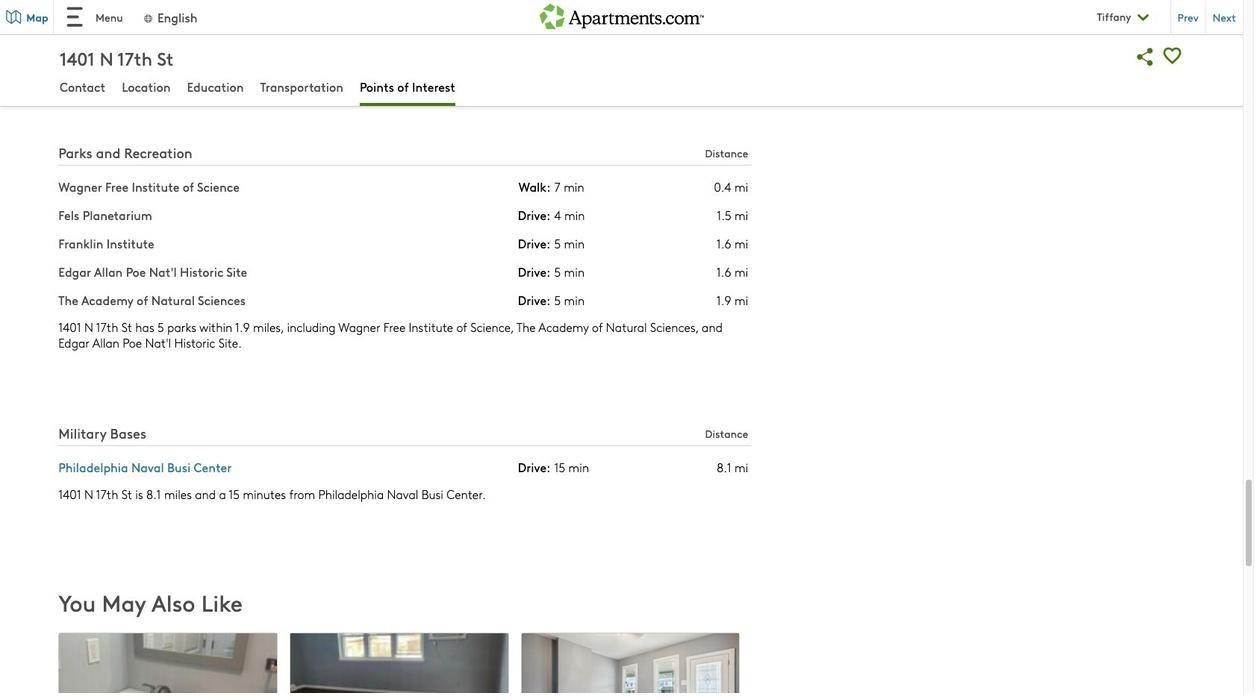 Task type: vqa. For each thing, say whether or not it's contained in the screenshot.
SHARE LISTING image
yes



Task type: locate. For each thing, give the bounding box(es) containing it.
apartments.com logo image
[[540, 0, 704, 29]]

share listing image
[[1132, 43, 1159, 70]]



